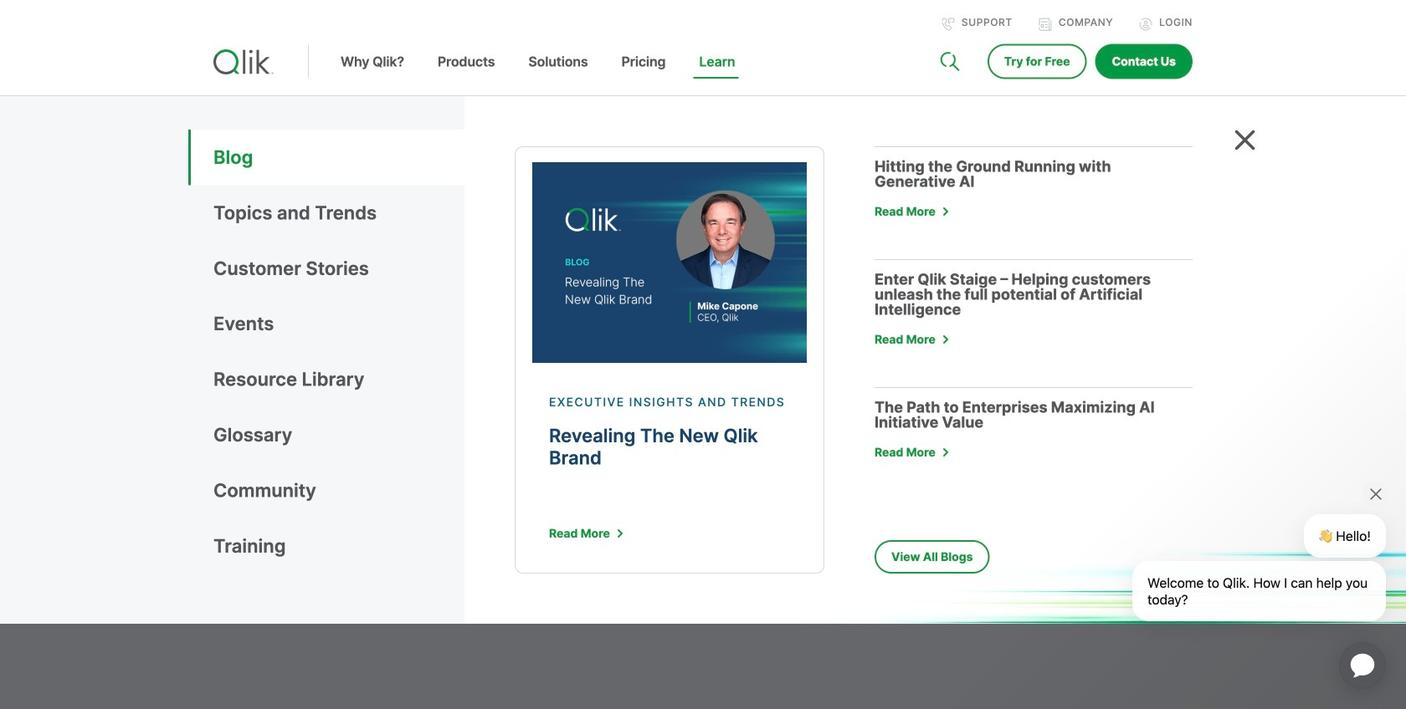 Task type: locate. For each thing, give the bounding box(es) containing it.
application
[[1319, 623, 1406, 710]]

support image
[[942, 18, 955, 31]]

login image
[[1139, 18, 1153, 31]]

company image
[[1039, 18, 1052, 31]]

close search image
[[1235, 130, 1255, 151]]



Task type: describe. For each thing, give the bounding box(es) containing it.
headshot of mike capone, ceo, qlik and the text "revealing the new qlik brand" image
[[532, 162, 807, 363]]

qlik image
[[213, 49, 274, 74]]



Task type: vqa. For each thing, say whether or not it's contained in the screenshot.
LOGIN icon
yes



